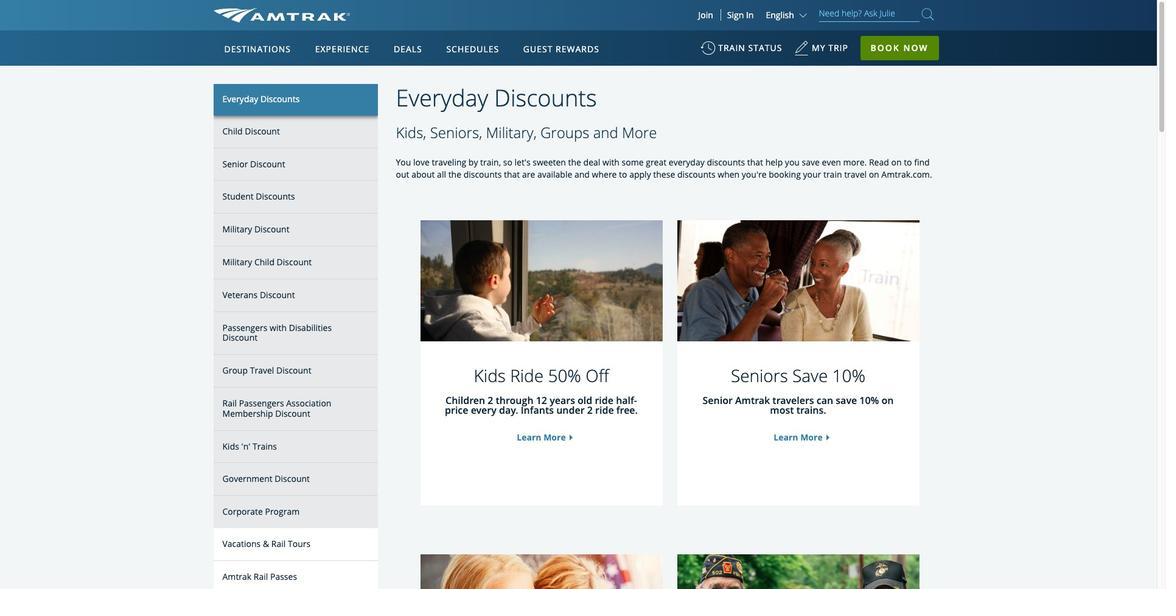 Task type: describe. For each thing, give the bounding box(es) containing it.
even
[[823, 157, 842, 168]]

ride
[[510, 364, 544, 387]]

save
[[793, 364, 828, 387]]

vacations & rail tours
[[223, 538, 311, 550]]

learn more for save
[[774, 432, 823, 443]]

kids,
[[396, 122, 427, 142]]

destinations
[[224, 43, 291, 55]]

status
[[749, 42, 783, 54]]

groups
[[541, 122, 590, 142]]

seniors,
[[430, 122, 483, 142]]

1 horizontal spatial 2
[[588, 404, 593, 417]]

everyday discounts inside secondary navigation
[[223, 93, 300, 105]]

student discounts
[[223, 191, 295, 202]]

association
[[286, 398, 332, 409]]

discount inside "veterans discount" link
[[260, 289, 295, 301]]

application inside banner
[[259, 102, 551, 272]]

search icon image
[[922, 6, 935, 23]]

0 horizontal spatial that
[[504, 169, 520, 181]]

discount inside passengers with disabilities discount
[[223, 332, 258, 344]]

amtrak.com.
[[882, 169, 933, 181]]

every
[[471, 404, 497, 417]]

my
[[812, 42, 826, 54]]

learn for ride
[[517, 432, 542, 443]]

in
[[747, 9, 754, 21]]

2 vertical spatial rail
[[254, 571, 268, 583]]

everyday inside secondary navigation
[[223, 93, 258, 105]]

find
[[915, 157, 930, 168]]

military discount
[[223, 224, 290, 235]]

trip
[[829, 42, 849, 54]]

banner containing join
[[0, 0, 1158, 281]]

child discount link
[[213, 116, 378, 148]]

you
[[396, 157, 411, 168]]

free.
[[617, 404, 638, 417]]

vacations & rail tours link
[[213, 529, 378, 561]]

sign
[[728, 9, 744, 21]]

price
[[445, 404, 469, 417]]

under
[[557, 404, 585, 417]]

learn more link for save
[[774, 432, 823, 443]]

regions map image
[[259, 102, 551, 272]]

love
[[414, 157, 430, 168]]

destinations button
[[220, 32, 296, 66]]

everyday discounts link
[[213, 83, 378, 116]]

government
[[223, 473, 273, 485]]

trains
[[253, 441, 277, 452]]

most
[[771, 404, 794, 417]]

out
[[396, 169, 410, 181]]

years
[[550, 394, 575, 407]]

kids 'n' trains link
[[213, 431, 378, 464]]

Please enter your search item search field
[[819, 6, 920, 22]]

learn more for ride
[[517, 432, 566, 443]]

1 vertical spatial on
[[869, 169, 880, 181]]

so
[[503, 157, 513, 168]]

my trip
[[812, 42, 849, 54]]

0 horizontal spatial child
[[223, 125, 243, 137]]

rail inside "rail passengers association membership discount"
[[223, 398, 237, 409]]

train status
[[719, 42, 783, 54]]

government discount link
[[213, 464, 378, 496]]

tours
[[288, 538, 311, 550]]

corporate
[[223, 506, 263, 518]]

on inside senior amtrak travelers can save 10% on most trains.
[[882, 394, 894, 407]]

1 horizontal spatial and
[[594, 122, 619, 142]]

military,
[[486, 122, 537, 142]]

save inside you love traveling by train, so let's sweeten the deal with some great everyday discounts that help you save even more. read on to find out about all the discounts that are available and where to apply these discounts when you're booking your train travel on amtrak.com.
[[802, 157, 820, 168]]

veterans discount
[[223, 289, 295, 301]]

student discounts link
[[213, 181, 378, 214]]

deals button
[[389, 32, 427, 66]]

rewards
[[556, 43, 600, 55]]

discount inside child discount link
[[245, 125, 280, 137]]

kids for kids 'n' trains
[[223, 441, 239, 452]]

secondary navigation
[[213, 83, 396, 590]]

about
[[412, 169, 435, 181]]

amtrak image
[[213, 8, 350, 23]]

learn for save
[[774, 432, 799, 443]]

discounts down everyday
[[678, 169, 716, 181]]

and inside you love traveling by train, so let's sweeten the deal with some great everyday discounts that help you save even more. read on to find out about all the discounts that are available and where to apply these discounts when you're booking your train travel on amtrak.com.
[[575, 169, 590, 181]]

more for seniors save 10%
[[801, 432, 823, 443]]

sweeten
[[533, 157, 566, 168]]

more for kids ride 50% off
[[544, 432, 566, 443]]

children 2 through 12 years old ride half- price every day. infants under 2 ride free.
[[445, 394, 638, 417]]

join
[[699, 9, 714, 21]]

military for military discount
[[223, 224, 252, 235]]

experience
[[315, 43, 370, 55]]

50%
[[548, 364, 582, 387]]

amtrak rail passes link
[[213, 561, 378, 590]]

0 horizontal spatial to
[[619, 169, 628, 181]]

child discount
[[223, 125, 280, 137]]

where
[[592, 169, 617, 181]]

train
[[719, 42, 746, 54]]

book now
[[871, 42, 929, 54]]

kids 'n' trains
[[223, 441, 277, 452]]

passengers with disabilities discount link
[[213, 312, 378, 355]]

sign in button
[[728, 9, 754, 21]]

children
[[446, 394, 485, 407]]

0 horizontal spatial 2
[[488, 394, 494, 407]]

guest rewards button
[[519, 32, 605, 66]]

military child discount link
[[213, 247, 378, 279]]

sign in
[[728, 9, 754, 21]]

1 vertical spatial the
[[449, 169, 462, 181]]

government discount
[[223, 473, 310, 485]]

train,
[[481, 157, 501, 168]]

veterans
[[223, 289, 258, 301]]

apply
[[630, 169, 651, 181]]

1 horizontal spatial to
[[904, 157, 913, 168]]

guest rewards
[[524, 43, 600, 55]]

corporate program
[[223, 506, 300, 518]]

experience button
[[310, 32, 375, 66]]

discount inside military child discount link
[[277, 256, 312, 268]]

through
[[496, 394, 534, 407]]

discount inside 'government discount' link
[[275, 473, 310, 485]]

your
[[804, 169, 822, 181]]



Task type: vqa. For each thing, say whether or not it's contained in the screenshot.
2024 related to National Parks of the Southwest
no



Task type: locate. For each thing, give the bounding box(es) containing it.
seniors save 10%
[[731, 364, 866, 387]]

0 vertical spatial amtrak
[[736, 394, 771, 407]]

1 vertical spatial senior
[[703, 394, 733, 407]]

discounts down train,
[[464, 169, 502, 181]]

senior inside senior amtrak travelers can save 10% on most trains.
[[703, 394, 733, 407]]

the
[[569, 157, 582, 168], [449, 169, 462, 181]]

student
[[223, 191, 254, 202]]

discount up student discounts
[[250, 158, 285, 170]]

child up veterans discount
[[254, 256, 275, 268]]

senior inside secondary navigation
[[223, 158, 248, 170]]

book now button
[[861, 36, 939, 60]]

amtrak inside senior amtrak travelers can save 10% on most trains.
[[736, 394, 771, 407]]

train status link
[[701, 37, 783, 66]]

discounts
[[495, 82, 597, 113], [261, 93, 300, 105], [256, 191, 295, 202]]

with up where
[[603, 157, 620, 168]]

learn more link for ride
[[517, 432, 566, 443]]

0 horizontal spatial and
[[575, 169, 590, 181]]

1 vertical spatial 10%
[[860, 394, 880, 407]]

discount inside "rail passengers association membership discount"
[[275, 408, 311, 419]]

senior discount
[[223, 158, 285, 170]]

2 learn more link from the left
[[774, 432, 823, 443]]

passengers down veterans
[[223, 322, 268, 333]]

discount inside 'senior discount' link
[[250, 158, 285, 170]]

program
[[265, 506, 300, 518]]

and
[[594, 122, 619, 142], [575, 169, 590, 181]]

1 horizontal spatial with
[[603, 157, 620, 168]]

amtrak rail passes
[[223, 571, 297, 583]]

discount up 'group' on the bottom left of the page
[[223, 332, 258, 344]]

rail down 'group' on the bottom left of the page
[[223, 398, 237, 409]]

1 horizontal spatial amtrak
[[736, 394, 771, 407]]

0 vertical spatial the
[[569, 157, 582, 168]]

0 vertical spatial kids
[[474, 364, 506, 387]]

with left disabilities
[[270, 322, 287, 333]]

kids up children
[[474, 364, 506, 387]]

2 military from the top
[[223, 256, 252, 268]]

everyday
[[669, 157, 705, 168]]

senior for senior discount
[[223, 158, 248, 170]]

everyday discounts
[[396, 82, 597, 113], [223, 93, 300, 105]]

learn more down trains. on the right bottom of page
[[774, 432, 823, 443]]

application
[[259, 102, 551, 272]]

0 horizontal spatial rail
[[223, 398, 237, 409]]

0 horizontal spatial the
[[449, 169, 462, 181]]

1 horizontal spatial save
[[836, 394, 858, 407]]

discounts up child discount link
[[261, 93, 300, 105]]

read
[[870, 157, 890, 168]]

infants
[[521, 404, 554, 417]]

senior down seniors
[[703, 394, 733, 407]]

and up the deal
[[594, 122, 619, 142]]

corporate program link
[[213, 496, 378, 529]]

2 left 'day.'
[[488, 394, 494, 407]]

military for military child discount
[[223, 256, 252, 268]]

half-
[[616, 394, 638, 407]]

to down some
[[619, 169, 628, 181]]

child
[[223, 125, 243, 137], [254, 256, 275, 268]]

passengers inside passengers with disabilities discount
[[223, 322, 268, 333]]

2 horizontal spatial rail
[[271, 538, 286, 550]]

1 horizontal spatial that
[[748, 157, 764, 168]]

learn more
[[517, 432, 566, 443], [774, 432, 823, 443]]

senior
[[223, 158, 248, 170], [703, 394, 733, 407]]

military down the student
[[223, 224, 252, 235]]

great
[[646, 157, 667, 168]]

travel
[[250, 365, 274, 376]]

and down the deal
[[575, 169, 590, 181]]

1 horizontal spatial the
[[569, 157, 582, 168]]

with inside you love traveling by train, so let's sweeten the deal with some great everyday discounts that help you save even more. read on to find out about all the discounts that are available and where to apply these discounts when you're booking your train travel on amtrak.com.
[[603, 157, 620, 168]]

all
[[437, 169, 446, 181]]

military child discount
[[223, 256, 312, 268]]

0 horizontal spatial everyday discounts
[[223, 93, 300, 105]]

travelers
[[773, 394, 815, 407]]

discounts for everyday discounts link
[[261, 93, 300, 105]]

traveling
[[432, 157, 467, 168]]

group travel discount
[[223, 365, 312, 376]]

amtrak inside secondary navigation
[[223, 571, 252, 583]]

0 vertical spatial with
[[603, 157, 620, 168]]

discounts up when
[[707, 157, 746, 168]]

1 horizontal spatial rail
[[254, 571, 268, 583]]

membership
[[223, 408, 273, 419]]

1 vertical spatial military
[[223, 256, 252, 268]]

discount down military discount link in the left of the page
[[277, 256, 312, 268]]

passengers inside "rail passengers association membership discount"
[[239, 398, 284, 409]]

0 horizontal spatial everyday
[[223, 93, 258, 105]]

you
[[786, 157, 800, 168]]

1 horizontal spatial learn
[[774, 432, 799, 443]]

0 vertical spatial that
[[748, 157, 764, 168]]

discount inside group travel discount link
[[276, 365, 312, 376]]

everyday discounts up child discount
[[223, 93, 300, 105]]

discount up the senior discount on the top left
[[245, 125, 280, 137]]

0 horizontal spatial amtrak
[[223, 571, 252, 583]]

0 horizontal spatial more
[[544, 432, 566, 443]]

schedules
[[447, 43, 499, 55]]

1 vertical spatial save
[[836, 394, 858, 407]]

0 horizontal spatial senior
[[223, 158, 248, 170]]

senior amtrak travelers can save 10% on most trains.
[[703, 394, 894, 417]]

save inside senior amtrak travelers can save 10% on most trains.
[[836, 394, 858, 407]]

guest
[[524, 43, 553, 55]]

kids inside secondary navigation
[[223, 441, 239, 452]]

discounts for student discounts link
[[256, 191, 295, 202]]

more up some
[[622, 122, 657, 142]]

veterans discount link
[[213, 279, 378, 312]]

2
[[488, 394, 494, 407], [588, 404, 593, 417]]

0 horizontal spatial kids
[[223, 441, 239, 452]]

discounts up kids, seniors, military, groups and more
[[495, 82, 597, 113]]

help
[[766, 157, 783, 168]]

can
[[817, 394, 834, 407]]

save right can
[[836, 394, 858, 407]]

book
[[871, 42, 901, 54]]

kids
[[474, 364, 506, 387], [223, 441, 239, 452]]

1 vertical spatial with
[[270, 322, 287, 333]]

2 learn more from the left
[[774, 432, 823, 443]]

0 vertical spatial and
[[594, 122, 619, 142]]

1 military from the top
[[223, 224, 252, 235]]

discount up military child discount
[[254, 224, 290, 235]]

passengers with disabilities discount
[[223, 322, 332, 344]]

you love traveling by train, so let's sweeten the deal with some great everyday discounts that help you save even more. read on to find out about all the discounts that are available and where to apply these discounts when you're booking your train travel on amtrak.com.
[[396, 157, 933, 181]]

0 vertical spatial child
[[223, 125, 243, 137]]

that up you're
[[748, 157, 764, 168]]

discount down military child discount
[[260, 289, 295, 301]]

learn more link down infants
[[517, 432, 566, 443]]

discount inside military discount link
[[254, 224, 290, 235]]

1 vertical spatial amtrak
[[223, 571, 252, 583]]

to up amtrak.com.
[[904, 157, 913, 168]]

1 horizontal spatial everyday
[[396, 82, 489, 113]]

0 vertical spatial on
[[892, 157, 902, 168]]

disabilities
[[289, 322, 332, 333]]

learn more down infants
[[517, 432, 566, 443]]

rail right &
[[271, 538, 286, 550]]

senior discount link
[[213, 148, 378, 181]]

1 horizontal spatial everyday discounts
[[396, 82, 597, 113]]

0 horizontal spatial learn more link
[[517, 432, 566, 443]]

rail passengers association membership discount link
[[213, 388, 378, 431]]

discount down kids 'n' trains link
[[275, 473, 310, 485]]

0 horizontal spatial save
[[802, 157, 820, 168]]

1 horizontal spatial kids
[[474, 364, 506, 387]]

off
[[586, 364, 609, 387]]

0 horizontal spatial learn more
[[517, 432, 566, 443]]

that
[[748, 157, 764, 168], [504, 169, 520, 181]]

&
[[263, 538, 269, 550]]

senior up the student
[[223, 158, 248, 170]]

discount right travel
[[276, 365, 312, 376]]

more down trains. on the right bottom of page
[[801, 432, 823, 443]]

1 horizontal spatial learn more link
[[774, 432, 823, 443]]

'n'
[[241, 441, 251, 452]]

0 vertical spatial passengers
[[223, 322, 268, 333]]

1 horizontal spatial child
[[254, 256, 275, 268]]

kids for kids ride 50% off
[[474, 364, 506, 387]]

1 vertical spatial to
[[619, 169, 628, 181]]

military up veterans
[[223, 256, 252, 268]]

by
[[469, 157, 478, 168]]

more down under
[[544, 432, 566, 443]]

0 vertical spatial save
[[802, 157, 820, 168]]

0 vertical spatial rail
[[223, 398, 237, 409]]

deal
[[584, 157, 601, 168]]

save up 'your' on the top
[[802, 157, 820, 168]]

everyday up child discount
[[223, 93, 258, 105]]

everyday up the seniors,
[[396, 82, 489, 113]]

2 horizontal spatial more
[[801, 432, 823, 443]]

the right all
[[449, 169, 462, 181]]

the left the deal
[[569, 157, 582, 168]]

group travel discount link
[[213, 355, 378, 388]]

amtrak down vacations in the left bottom of the page
[[223, 571, 252, 583]]

2 learn from the left
[[774, 432, 799, 443]]

learn down infants
[[517, 432, 542, 443]]

1 horizontal spatial learn more
[[774, 432, 823, 443]]

amtrak down seniors
[[736, 394, 771, 407]]

save
[[802, 157, 820, 168], [836, 394, 858, 407]]

0 horizontal spatial learn
[[517, 432, 542, 443]]

senior for senior amtrak travelers can save 10% on most trains.
[[703, 394, 733, 407]]

rail left passes
[[254, 571, 268, 583]]

travel
[[845, 169, 867, 181]]

1 learn from the left
[[517, 432, 542, 443]]

1 vertical spatial and
[[575, 169, 590, 181]]

let's
[[515, 157, 531, 168]]

discount up kids 'n' trains link
[[275, 408, 311, 419]]

these
[[654, 169, 676, 181]]

everyday
[[396, 82, 489, 113], [223, 93, 258, 105]]

day.
[[499, 404, 519, 417]]

2 right under
[[588, 404, 593, 417]]

english
[[766, 9, 795, 21]]

kids left 'n'
[[223, 441, 239, 452]]

1 learn more link from the left
[[517, 432, 566, 443]]

banner
[[0, 0, 1158, 281]]

everyday discounts up the military,
[[396, 82, 597, 113]]

rail passengers association membership discount
[[223, 398, 332, 419]]

english button
[[766, 9, 810, 21]]

child up the senior discount on the top left
[[223, 125, 243, 137]]

my trip button
[[795, 37, 849, 66]]

1 horizontal spatial more
[[622, 122, 657, 142]]

you're
[[742, 169, 767, 181]]

1 horizontal spatial senior
[[703, 394, 733, 407]]

learn more link down trains. on the right bottom of page
[[774, 432, 823, 443]]

discounts right the student
[[256, 191, 295, 202]]

1 vertical spatial child
[[254, 256, 275, 268]]

10% inside senior amtrak travelers can save 10% on most trains.
[[860, 394, 880, 407]]

seniors
[[731, 364, 788, 387]]

learn
[[517, 432, 542, 443], [774, 432, 799, 443]]

more
[[622, 122, 657, 142], [544, 432, 566, 443], [801, 432, 823, 443]]

1 vertical spatial that
[[504, 169, 520, 181]]

deals
[[394, 43, 422, 55]]

1 vertical spatial kids
[[223, 441, 239, 452]]

10% up can
[[833, 364, 866, 387]]

that down so
[[504, 169, 520, 181]]

0 horizontal spatial with
[[270, 322, 287, 333]]

on
[[892, 157, 902, 168], [869, 169, 880, 181], [882, 394, 894, 407]]

discounts
[[707, 157, 746, 168], [464, 169, 502, 181], [678, 169, 716, 181]]

10% right can
[[860, 394, 880, 407]]

1 learn more from the left
[[517, 432, 566, 443]]

0 vertical spatial 10%
[[833, 364, 866, 387]]

0 vertical spatial to
[[904, 157, 913, 168]]

amtrak
[[736, 394, 771, 407], [223, 571, 252, 583]]

passengers down travel
[[239, 398, 284, 409]]

learn more link
[[517, 432, 566, 443], [774, 432, 823, 443]]

1 vertical spatial passengers
[[239, 398, 284, 409]]

kids, seniors, military, groups and more
[[396, 122, 657, 142]]

1 vertical spatial rail
[[271, 538, 286, 550]]

0 vertical spatial military
[[223, 224, 252, 235]]

0 vertical spatial senior
[[223, 158, 248, 170]]

learn down the most
[[774, 432, 799, 443]]

with inside passengers with disabilities discount
[[270, 322, 287, 333]]

2 vertical spatial on
[[882, 394, 894, 407]]



